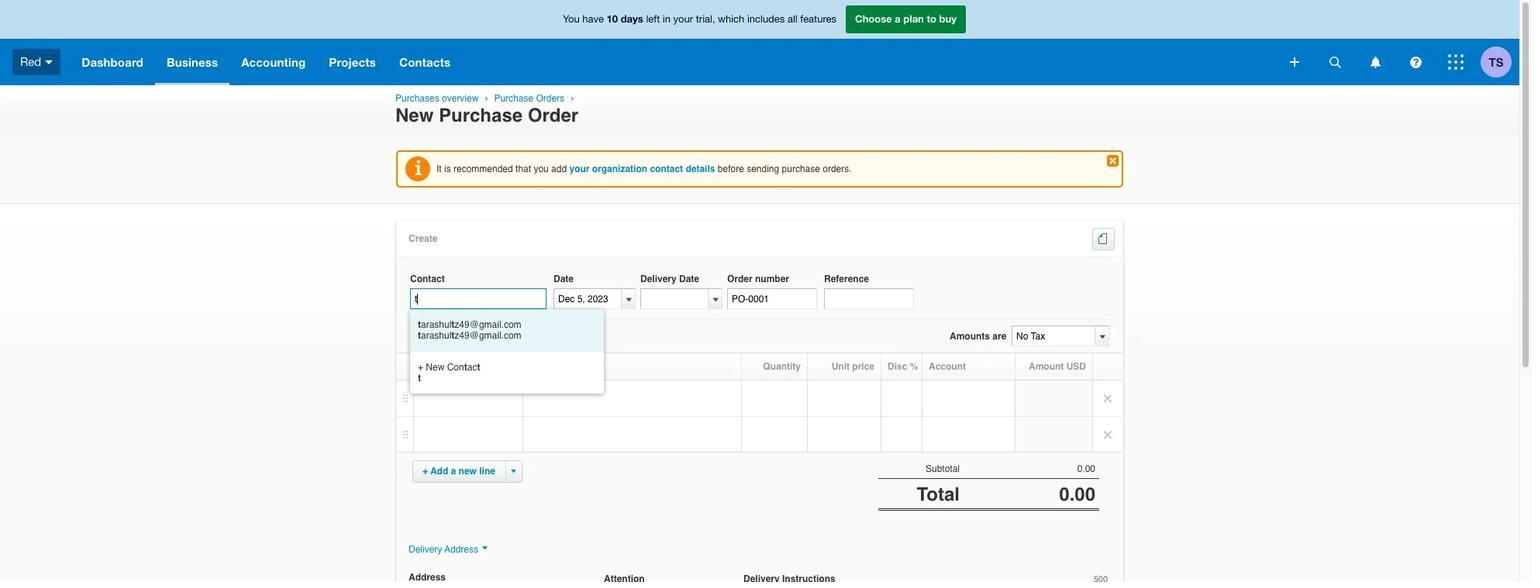 Task type: vqa. For each thing, say whether or not it's contained in the screenshot.
1st Price field from the top of the Invoice line item list element
no



Task type: locate. For each thing, give the bounding box(es) containing it.
z49@gmail.com down contact text box
[[455, 319, 521, 330]]

features
[[800, 13, 837, 25]]

create
[[409, 234, 438, 245]]

1 vertical spatial order
[[727, 274, 753, 285]]

projects button
[[317, 39, 388, 85]]

accounting button
[[230, 39, 317, 85]]

0 horizontal spatial a
[[451, 466, 456, 477]]

it is recommended that you add your organization contact details before sending purchase orders.
[[437, 164, 852, 174]]

Date text field
[[554, 289, 622, 310]]

reference
[[824, 274, 869, 285]]

delivery left address
[[409, 545, 442, 555]]

1 horizontal spatial order
[[727, 274, 753, 285]]

1 z49@gmail.com from the top
[[455, 319, 521, 330]]

1 vertical spatial a
[[451, 466, 456, 477]]

1 horizontal spatial date
[[679, 274, 699, 285]]

date up date text field
[[554, 274, 574, 285]]

your right add
[[569, 164, 590, 174]]

order left number
[[727, 274, 753, 285]]

your for that
[[569, 164, 590, 174]]

contact
[[410, 274, 445, 285]]

item
[[420, 362, 439, 372]]

amounts are
[[950, 331, 1007, 342]]

arashul
[[421, 319, 452, 330], [421, 331, 452, 341]]

svg image inside red popup button
[[45, 60, 53, 64]]

svg image
[[1290, 57, 1300, 67], [45, 60, 53, 64]]

0 vertical spatial +
[[418, 362, 423, 373]]

0 vertical spatial delivery
[[640, 274, 677, 285]]

left
[[646, 13, 660, 25]]

svg image
[[1448, 54, 1464, 70], [1329, 56, 1341, 68], [1370, 56, 1381, 68], [1410, 56, 1422, 68]]

+ left con
[[418, 362, 423, 373]]

disc %
[[888, 362, 918, 372]]

1 horizontal spatial a
[[895, 13, 901, 25]]

you
[[563, 13, 580, 25]]

0 vertical spatial your
[[673, 13, 693, 25]]

t
[[418, 319, 421, 330], [452, 319, 455, 330], [418, 331, 421, 341], [452, 331, 455, 341], [464, 362, 467, 373], [477, 362, 480, 373], [418, 373, 421, 384]]

delivery address button
[[409, 545, 488, 555]]

1 horizontal spatial delivery
[[640, 274, 677, 285]]

have
[[583, 13, 604, 25]]

0 vertical spatial a
[[895, 13, 901, 25]]

is
[[444, 164, 451, 174]]

amount
[[1029, 362, 1064, 372]]

delivery
[[640, 274, 677, 285], [409, 545, 442, 555]]

date
[[554, 274, 574, 285], [679, 274, 699, 285]]

new
[[395, 105, 434, 127], [426, 362, 445, 373]]

number
[[755, 274, 789, 285]]

1 vertical spatial +
[[423, 466, 428, 477]]

purchase down overview
[[439, 105, 523, 127]]

banner
[[0, 0, 1520, 85]]

your inside you have 10 days left in your trial, which includes all features
[[673, 13, 693, 25]]

date up delivery date text box
[[679, 274, 699, 285]]

0.00 for subtotal
[[1077, 464, 1096, 475]]

plan
[[904, 13, 924, 25]]

con
[[447, 362, 464, 373]]

1 vertical spatial new
[[426, 362, 445, 373]]

z49@gmail.com up 'ac'
[[455, 331, 521, 341]]

unit price
[[832, 362, 875, 372]]

that
[[516, 164, 531, 174]]

purchase up new purchase order
[[494, 93, 534, 104]]

+ for + new con t ac t t
[[418, 362, 423, 373]]

delivery for delivery date
[[640, 274, 677, 285]]

address
[[445, 545, 478, 555]]

buy
[[939, 13, 957, 25]]

orders
[[536, 93, 565, 104]]

trial,
[[696, 13, 715, 25]]

your for days
[[673, 13, 693, 25]]

1 vertical spatial your
[[569, 164, 590, 174]]

projects
[[329, 55, 376, 69]]

ac
[[467, 362, 477, 373]]

delivery date
[[640, 274, 699, 285]]

2 arashul from the top
[[421, 331, 452, 341]]

1 horizontal spatial svg image
[[1290, 57, 1300, 67]]

delivery up delivery date text box
[[640, 274, 677, 285]]

0 vertical spatial 0.00
[[1077, 464, 1096, 475]]

purchase
[[494, 93, 534, 104], [439, 105, 523, 127]]

purchases overview
[[395, 93, 479, 104]]

0 horizontal spatial date
[[554, 274, 574, 285]]

None text field
[[1012, 326, 1096, 347]]

0 horizontal spatial your
[[569, 164, 590, 174]]

t arashul t z49@gmail.com t arashul t z49@gmail.com
[[418, 319, 521, 341]]

new
[[459, 466, 477, 477]]

0.00
[[1077, 464, 1096, 475], [1059, 484, 1096, 506]]

a right add
[[451, 466, 456, 477]]

1 vertical spatial 0.00
[[1059, 484, 1096, 506]]

+ inside '+ new con t ac t t'
[[418, 362, 423, 373]]

order down orders
[[528, 105, 579, 127]]

includes
[[747, 13, 785, 25]]

purchase orders
[[494, 93, 565, 104]]

+ for + add a new line
[[423, 466, 428, 477]]

your
[[673, 13, 693, 25], [569, 164, 590, 174]]

a
[[895, 13, 901, 25], [451, 466, 456, 477]]

business button
[[155, 39, 230, 85]]

new down purchases
[[395, 105, 434, 127]]

ts
[[1489, 55, 1504, 69]]

0 vertical spatial order
[[528, 105, 579, 127]]

a left plan
[[895, 13, 901, 25]]

sending
[[747, 164, 779, 174]]

you have 10 days left in your trial, which includes all features
[[563, 13, 837, 25]]

1 vertical spatial delivery
[[409, 545, 442, 555]]

+
[[418, 362, 423, 373], [423, 466, 428, 477]]

accounting
[[241, 55, 306, 69]]

0 horizontal spatial order
[[528, 105, 579, 127]]

your right in
[[673, 13, 693, 25]]

order
[[528, 105, 579, 127], [727, 274, 753, 285]]

0 horizontal spatial delivery
[[409, 545, 442, 555]]

0 horizontal spatial svg image
[[45, 60, 53, 64]]

z49@gmail.com
[[455, 319, 521, 330], [455, 331, 521, 341]]

1 horizontal spatial your
[[673, 13, 693, 25]]

add
[[430, 466, 448, 477]]

new left con
[[426, 362, 445, 373]]

+ left add
[[423, 466, 428, 477]]

choose
[[855, 13, 892, 25]]

organization
[[592, 164, 648, 174]]

contacts button
[[388, 39, 462, 85]]



Task type: describe. For each thing, give the bounding box(es) containing it.
purchase orders link
[[494, 93, 565, 104]]

10
[[607, 13, 618, 25]]

+ new con t ac t t
[[418, 362, 480, 384]]

Delivery Date text field
[[640, 289, 709, 310]]

are
[[993, 331, 1007, 342]]

dashboard link
[[70, 39, 155, 85]]

disc
[[888, 362, 907, 372]]

0.00 for total
[[1059, 484, 1096, 506]]

purchase
[[782, 164, 820, 174]]

delivery address
[[409, 545, 478, 555]]

+ add a new line
[[423, 466, 495, 477]]

your organization contact details link
[[569, 164, 715, 174]]

0 vertical spatial new
[[395, 105, 434, 127]]

1 vertical spatial purchase
[[439, 105, 523, 127]]

unit
[[832, 362, 850, 372]]

1 arashul from the top
[[421, 319, 452, 330]]

add
[[551, 164, 567, 174]]

+ add a new line button
[[423, 466, 495, 477]]

dashboard
[[82, 55, 143, 69]]

line
[[479, 466, 495, 477]]

orders.
[[823, 164, 852, 174]]

contacts
[[399, 55, 451, 69]]

0 vertical spatial purchase
[[494, 93, 534, 104]]

purchases
[[395, 93, 439, 104]]

1 date from the left
[[554, 274, 574, 285]]

which
[[718, 13, 745, 25]]

overview
[[442, 93, 479, 104]]

purchases overview link
[[395, 93, 479, 104]]

Order number text field
[[727, 289, 817, 310]]

total
[[917, 484, 960, 506]]

subtotal
[[926, 464, 960, 475]]

Select a currency text field
[[410, 326, 533, 347]]

2 date from the left
[[679, 274, 699, 285]]

Contact text field
[[410, 289, 547, 310]]

before
[[718, 164, 744, 174]]

amounts
[[950, 331, 990, 342]]

%
[[910, 362, 918, 372]]

new inside '+ new con t ac t t'
[[426, 362, 445, 373]]

usd
[[1067, 362, 1086, 372]]

quantity
[[763, 362, 801, 372]]

amount usd
[[1029, 362, 1086, 372]]

price
[[852, 362, 875, 372]]

it
[[437, 164, 442, 174]]

all
[[788, 13, 798, 25]]

order number
[[727, 274, 789, 285]]

business
[[167, 55, 218, 69]]

a inside banner
[[895, 13, 901, 25]]

banner containing ts
[[0, 0, 1520, 85]]

choose a plan to buy
[[855, 13, 957, 25]]

details
[[686, 164, 715, 174]]

2 z49@gmail.com from the top
[[455, 331, 521, 341]]

in
[[663, 13, 671, 25]]

red button
[[0, 39, 70, 85]]

recommended
[[454, 164, 513, 174]]

Reference text field
[[824, 289, 914, 310]]

you
[[534, 164, 549, 174]]

delivery for delivery address
[[409, 545, 442, 555]]

red
[[20, 55, 41, 68]]

to
[[927, 13, 937, 25]]

contact
[[650, 164, 683, 174]]

ts button
[[1481, 39, 1520, 85]]

new purchase order
[[395, 105, 579, 127]]

account
[[929, 362, 966, 372]]

days
[[621, 13, 643, 25]]



